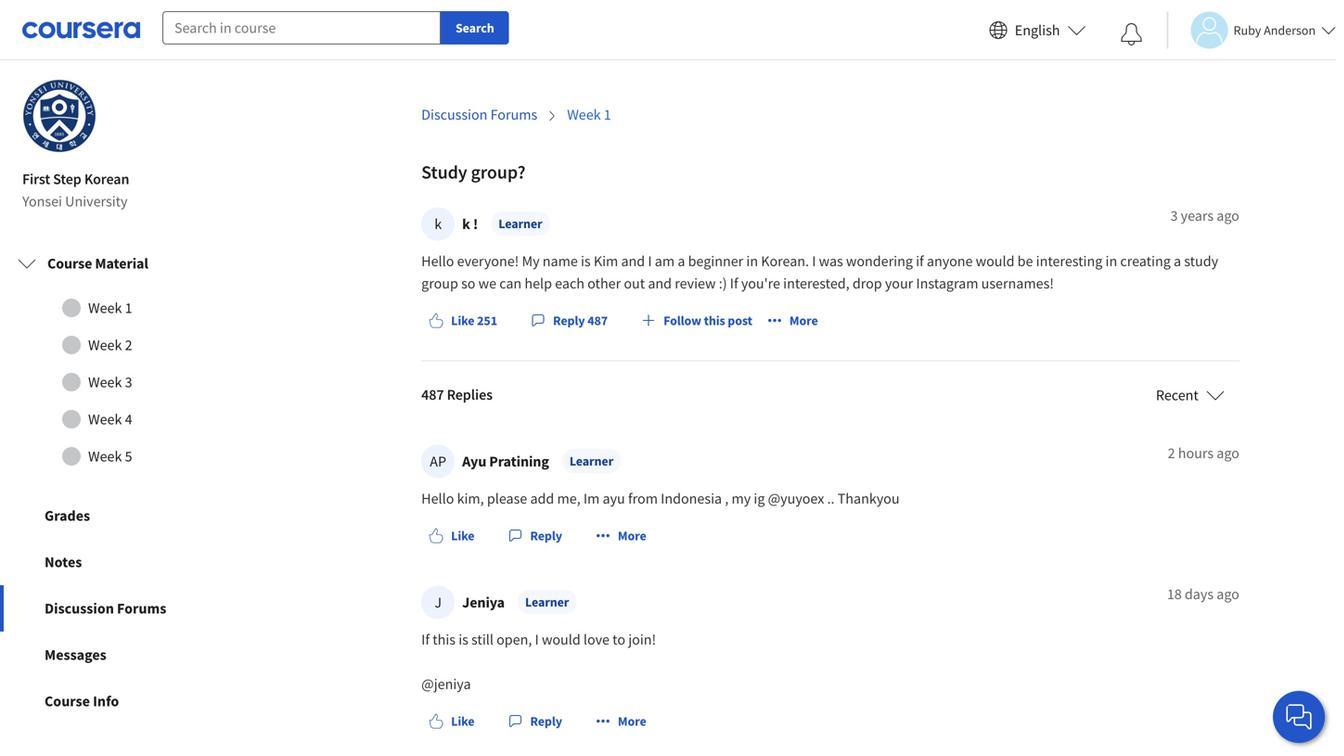 Task type: locate. For each thing, give the bounding box(es) containing it.
1 vertical spatial like button
[[422, 705, 482, 738]]

course left material at the top of the page
[[47, 254, 92, 273]]

jeniya
[[462, 594, 505, 612]]

ago right years
[[1217, 207, 1240, 225]]

ago
[[1217, 207, 1240, 225], [1217, 444, 1240, 463], [1217, 585, 1240, 604]]

1 vertical spatial discussion forums link
[[0, 586, 267, 632]]

week 1 link right the chevron right "image"
[[567, 105, 611, 124]]

week up week 3
[[88, 336, 122, 355]]

1 vertical spatial more button
[[588, 519, 654, 553]]

1 horizontal spatial a
[[1174, 252, 1182, 271]]

course left info
[[45, 693, 90, 711]]

0 horizontal spatial is
[[459, 631, 469, 649]]

0 vertical spatial ago
[[1217, 207, 1240, 225]]

week 1
[[567, 105, 611, 124], [88, 299, 132, 318]]

0 vertical spatial discussion forums link
[[422, 105, 538, 124]]

more down from
[[618, 528, 647, 544]]

week 1 up week 2
[[88, 299, 132, 318]]

2 vertical spatial learner element
[[518, 590, 577, 615]]

1 vertical spatial if
[[422, 631, 430, 649]]

reply button down if this is still open, i would love to join! @jeniya
[[501, 705, 570, 738]]

like button for if this is still open, i would love to join! @jeniya
[[422, 705, 482, 738]]

if inside if this is still open, i would love to join! @jeniya
[[422, 631, 430, 649]]

0 horizontal spatial this
[[433, 631, 456, 649]]

thumbs up image inside like 251 button
[[429, 313, 444, 328]]

0 vertical spatial this
[[704, 312, 726, 329]]

2 thumbs up image from the top
[[429, 714, 444, 729]]

learner element
[[491, 212, 550, 236], [562, 449, 621, 473], [518, 590, 577, 615]]

0 vertical spatial week 1 link
[[567, 105, 611, 124]]

name
[[543, 252, 578, 271]]

thumbs up image for if this is still open, i would love to join! @jeniya
[[429, 714, 444, 729]]

more button down the ayu
[[588, 519, 654, 553]]

thumbs up image down @jeniya
[[429, 714, 444, 729]]

0 horizontal spatial k
[[435, 215, 442, 234]]

0 horizontal spatial 487
[[422, 386, 444, 404]]

1 vertical spatial 1
[[125, 299, 132, 318]]

this for if
[[433, 631, 456, 649]]

week 1 right the chevron right "image"
[[567, 105, 611, 124]]

would left love
[[542, 631, 581, 649]]

ayu
[[462, 453, 487, 471]]

1 thumbs up image from the top
[[429, 313, 444, 328]]

hello up the group at the left top of the page
[[422, 252, 454, 271]]

step
[[53, 170, 81, 188]]

0 horizontal spatial discussion forums
[[45, 600, 166, 618]]

2 hello from the top
[[422, 490, 454, 508]]

0 horizontal spatial would
[[542, 631, 581, 649]]

course material
[[47, 254, 148, 273]]

week up 'week 4'
[[88, 373, 122, 392]]

ayu
[[603, 490, 625, 508]]

discussion forums link up study group?
[[422, 105, 538, 124]]

hello left kim, on the left of the page
[[422, 490, 454, 508]]

2 k from the left
[[462, 215, 470, 234]]

1 vertical spatial week 1 link
[[18, 290, 250, 327]]

ruby
[[1234, 22, 1262, 39]]

ago right days
[[1217, 585, 1240, 604]]

in left creating
[[1106, 252, 1118, 271]]

if right :)
[[730, 274, 739, 293]]

2 up the week 3 link
[[125, 336, 132, 355]]

open,
[[497, 631, 532, 649]]

1 in from the left
[[747, 252, 758, 271]]

week right the chevron right "image"
[[567, 105, 601, 124]]

0 vertical spatial learner
[[499, 215, 543, 232]]

hello inside replies element
[[422, 490, 454, 508]]

3 ago from the top
[[1217, 585, 1240, 604]]

if
[[730, 274, 739, 293], [422, 631, 430, 649]]

Search in course text field
[[162, 11, 441, 45]]

0 vertical spatial 3
[[1171, 207, 1178, 225]]

2 like from the top
[[451, 528, 475, 544]]

reply down each at the top left of the page
[[553, 312, 585, 329]]

1 like button from the top
[[422, 519, 482, 553]]

1 vertical spatial more
[[618, 528, 647, 544]]

thumbs up image for hello everyone! my name is kim and i am a beginner in korean. i was wondering if anyone would be interesting in creating a study group so we can help each other out and review :) if you're interested, drop your instagram usernames!
[[429, 313, 444, 328]]

discussion forums link up messages
[[0, 586, 267, 632]]

1 vertical spatial 2
[[1168, 444, 1176, 463]]

like
[[451, 312, 475, 329], [451, 528, 475, 544], [451, 713, 475, 730]]

1 vertical spatial course
[[45, 693, 90, 711]]

english
[[1015, 21, 1061, 39]]

more button inside replies element
[[588, 519, 654, 553]]

like left 251
[[451, 312, 475, 329]]

pratining
[[489, 453, 549, 471]]

1 vertical spatial week 1
[[88, 299, 132, 318]]

reply for jeniya
[[530, 713, 562, 730]]

week left "5"
[[88, 447, 122, 466]]

week 1 link up week 2
[[18, 290, 250, 327]]

1 vertical spatial would
[[542, 631, 581, 649]]

ayu pratining
[[462, 453, 549, 471]]

learner element up open,
[[518, 590, 577, 615]]

ruby anderson
[[1234, 22, 1316, 39]]

hello
[[422, 252, 454, 271], [422, 490, 454, 508]]

1 horizontal spatial more button
[[760, 304, 826, 337]]

2 like button from the top
[[422, 705, 482, 738]]

0 vertical spatial 1
[[604, 105, 611, 124]]

0 horizontal spatial 1
[[125, 299, 132, 318]]

learner for !
[[499, 215, 543, 232]]

discussion forums up study group?
[[422, 105, 538, 124]]

and down am
[[648, 274, 672, 293]]

reply 487 button
[[524, 304, 616, 337]]

i right open,
[[535, 631, 539, 649]]

0 horizontal spatial if
[[422, 631, 430, 649]]

1 horizontal spatial would
[[976, 252, 1015, 271]]

messages
[[45, 646, 106, 665]]

from
[[628, 490, 658, 508]]

would left be
[[976, 252, 1015, 271]]

would inside hello everyone! my name is kim and i am a beginner in korean. i was wondering if anyone would be interesting in creating a study group so we can help each other out and review :) if you're interested, drop your instagram usernames!
[[976, 252, 1015, 271]]

ago right hours at the bottom of the page
[[1217, 444, 1240, 463]]

1 horizontal spatial 2
[[1168, 444, 1176, 463]]

2 reply button from the top
[[501, 705, 570, 738]]

0 vertical spatial 487
[[588, 312, 608, 329]]

1 up the week 2 link
[[125, 299, 132, 318]]

more down interested, on the top right of page
[[790, 312, 818, 329]]

1 vertical spatial is
[[459, 631, 469, 649]]

week
[[567, 105, 601, 124], [88, 299, 122, 318], [88, 336, 122, 355], [88, 373, 122, 392], [88, 410, 122, 429], [88, 447, 122, 466]]

0 vertical spatial forums
[[491, 105, 538, 124]]

like button down @jeniya
[[422, 705, 482, 738]]

week up week 2
[[88, 299, 122, 318]]

more inside popup button
[[618, 713, 647, 730]]

like right thumbs up icon
[[451, 528, 475, 544]]

reply down if this is still open, i would love to join! @jeniya
[[530, 713, 562, 730]]

thumbs up image down the group at the left top of the page
[[429, 313, 444, 328]]

k for k
[[435, 215, 442, 234]]

first
[[22, 170, 50, 188]]

and up out
[[621, 252, 645, 271]]

replies element
[[422, 362, 1240, 755]]

3 inside forum thread element
[[1171, 207, 1178, 225]]

0 vertical spatial course
[[47, 254, 92, 273]]

would inside if this is still open, i would love to join! @jeniya
[[542, 631, 581, 649]]

18
[[1168, 585, 1182, 604]]

1 k from the left
[[435, 215, 442, 234]]

course
[[47, 254, 92, 273], [45, 693, 90, 711]]

1 horizontal spatial 487
[[588, 312, 608, 329]]

2 vertical spatial learner
[[525, 594, 569, 611]]

2 vertical spatial reply
[[530, 713, 562, 730]]

2 vertical spatial ago
[[1217, 585, 1240, 604]]

learner up open,
[[525, 594, 569, 611]]

this
[[704, 312, 726, 329], [433, 631, 456, 649]]

1 horizontal spatial is
[[581, 252, 591, 271]]

discussion forums
[[422, 105, 538, 124], [45, 600, 166, 618]]

1 vertical spatial discussion
[[45, 600, 114, 618]]

0 vertical spatial reply button
[[501, 519, 570, 553]]

course for course info
[[45, 693, 90, 711]]

learner element up im
[[562, 449, 621, 473]]

1 horizontal spatial and
[[648, 274, 672, 293]]

week 2
[[88, 336, 132, 355]]

2 horizontal spatial i
[[812, 252, 816, 271]]

0 horizontal spatial and
[[621, 252, 645, 271]]

this inside button
[[704, 312, 726, 329]]

post
[[728, 312, 753, 329]]

if
[[916, 252, 924, 271]]

1 horizontal spatial week 1
[[567, 105, 611, 124]]

like button for hello kim, please add me, im ayu from indonesia , my ig @yuyoex .. thankyou
[[422, 519, 482, 553]]

ig
[[754, 490, 765, 508]]

i left was
[[812, 252, 816, 271]]

1 ago from the top
[[1217, 207, 1240, 225]]

1 vertical spatial this
[[433, 631, 456, 649]]

1 vertical spatial thumbs up image
[[429, 714, 444, 729]]

0 horizontal spatial discussion forums link
[[0, 586, 267, 632]]

0 vertical spatial hello
[[422, 252, 454, 271]]

1 horizontal spatial discussion forums
[[422, 105, 538, 124]]

more down join!
[[618, 713, 647, 730]]

learner up im
[[570, 453, 614, 470]]

discussion up study at the left top of the page
[[422, 105, 488, 124]]

week left 4
[[88, 410, 122, 429]]

3 like from the top
[[451, 713, 475, 730]]

forum thread element
[[422, 137, 1240, 755]]

0 horizontal spatial 2
[[125, 336, 132, 355]]

english button
[[982, 0, 1094, 60]]

487 down other
[[588, 312, 608, 329]]

0 vertical spatial reply
[[553, 312, 585, 329]]

!
[[473, 215, 478, 234]]

@yuyoex
[[768, 490, 825, 508]]

3 up 4
[[125, 373, 132, 392]]

like 251 button
[[422, 304, 505, 337]]

1 horizontal spatial discussion forums link
[[422, 105, 538, 124]]

follow this post
[[664, 312, 753, 329]]

1 horizontal spatial forums
[[491, 105, 538, 124]]

i
[[648, 252, 652, 271], [812, 252, 816, 271], [535, 631, 539, 649]]

ago for 3 years ago
[[1217, 207, 1240, 225]]

week 4
[[88, 410, 132, 429]]

if inside hello everyone! my name is kim and i am a beginner in korean. i was wondering if anyone would be interesting in creating a study group so we can help each other out and review :) if you're interested, drop your instagram usernames!
[[730, 274, 739, 293]]

1 vertical spatial learner
[[570, 453, 614, 470]]

k left k !
[[435, 215, 442, 234]]

1 vertical spatial learner element
[[562, 449, 621, 473]]

a left the study
[[1174, 252, 1182, 271]]

week for week 1 link to the bottom
[[88, 299, 122, 318]]

like for jeniya
[[451, 713, 475, 730]]

1 vertical spatial reply
[[530, 528, 562, 544]]

0 vertical spatial would
[[976, 252, 1015, 271]]

if up @jeniya
[[422, 631, 430, 649]]

1 like from the top
[[451, 312, 475, 329]]

2 vertical spatial more
[[618, 713, 647, 730]]

thumbs up image inside the like button
[[429, 714, 444, 729]]

1 vertical spatial 487
[[422, 386, 444, 404]]

learner element up my
[[491, 212, 550, 236]]

this inside if this is still open, i would love to join! @jeniya
[[433, 631, 456, 649]]

notes
[[45, 553, 82, 572]]

like inside button
[[451, 312, 475, 329]]

0 vertical spatial week 1
[[567, 105, 611, 124]]

i left am
[[648, 252, 652, 271]]

week for the week 2 link
[[88, 336, 122, 355]]

1 hello from the top
[[422, 252, 454, 271]]

is
[[581, 252, 591, 271], [459, 631, 469, 649]]

more for ,
[[618, 528, 647, 544]]

a right am
[[678, 252, 685, 271]]

years
[[1181, 207, 1214, 225]]

k left !
[[462, 215, 470, 234]]

more button
[[760, 304, 826, 337], [588, 519, 654, 553]]

1 vertical spatial ago
[[1217, 444, 1240, 463]]

1 horizontal spatial week 1 link
[[567, 105, 611, 124]]

was
[[819, 252, 844, 271]]

like 251
[[451, 312, 498, 329]]

0 vertical spatial more
[[790, 312, 818, 329]]

0 vertical spatial if
[[730, 274, 739, 293]]

thumbs up image
[[429, 529, 444, 544]]

this down j
[[433, 631, 456, 649]]

am
[[655, 252, 675, 271]]

0 horizontal spatial a
[[678, 252, 685, 271]]

university
[[65, 192, 128, 211]]

in up you're
[[747, 252, 758, 271]]

0 vertical spatial thumbs up image
[[429, 313, 444, 328]]

0 horizontal spatial more button
[[588, 519, 654, 553]]

0 horizontal spatial week 1
[[88, 299, 132, 318]]

1 horizontal spatial this
[[704, 312, 726, 329]]

1 horizontal spatial if
[[730, 274, 739, 293]]

learner for pratining
[[570, 453, 614, 470]]

thumbs up image
[[429, 313, 444, 328], [429, 714, 444, 729]]

1 horizontal spatial discussion
[[422, 105, 488, 124]]

0 vertical spatial like
[[451, 312, 475, 329]]

is left the still
[[459, 631, 469, 649]]

ago for 2 hours ago
[[1217, 444, 1240, 463]]

0 horizontal spatial i
[[535, 631, 539, 649]]

forums left the chevron right "image"
[[491, 105, 538, 124]]

is left kim
[[581, 252, 591, 271]]

2 left hours at the bottom of the page
[[1168, 444, 1176, 463]]

replies
[[447, 386, 493, 404]]

more button down interested, on the top right of page
[[760, 304, 826, 337]]

days
[[1185, 585, 1214, 604]]

drop
[[853, 274, 882, 293]]

1 reply button from the top
[[501, 519, 570, 553]]

ago for 18 days ago
[[1217, 585, 1240, 604]]

this left post
[[704, 312, 726, 329]]

0 vertical spatial like button
[[422, 519, 482, 553]]

ruby anderson button
[[1167, 12, 1337, 49]]

learner up my
[[499, 215, 543, 232]]

we
[[479, 274, 497, 293]]

course for course material
[[47, 254, 92, 273]]

week 2 link
[[18, 327, 250, 364]]

1 vertical spatial like
[[451, 528, 475, 544]]

3 left years
[[1171, 207, 1178, 225]]

1 vertical spatial hello
[[422, 490, 454, 508]]

recent button
[[1157, 384, 1225, 406]]

discussion
[[422, 105, 488, 124], [45, 600, 114, 618]]

reply button down add on the left bottom of page
[[501, 519, 570, 553]]

first step korean yonsei university
[[22, 170, 129, 211]]

info
[[93, 693, 119, 711]]

reply down add on the left bottom of page
[[530, 528, 562, 544]]

k for k !
[[462, 215, 470, 234]]

0 horizontal spatial week 1 link
[[18, 290, 250, 327]]

0 horizontal spatial 3
[[125, 373, 132, 392]]

other
[[588, 274, 621, 293]]

1 horizontal spatial in
[[1106, 252, 1118, 271]]

korean
[[84, 170, 129, 188]]

week for week 5 link
[[88, 447, 122, 466]]

forums up messages link
[[117, 600, 166, 618]]

0 vertical spatial is
[[581, 252, 591, 271]]

1 horizontal spatial 3
[[1171, 207, 1178, 225]]

this for follow
[[704, 312, 726, 329]]

like button down kim, on the left of the page
[[422, 519, 482, 553]]

1 horizontal spatial 1
[[604, 105, 611, 124]]

in
[[747, 252, 758, 271], [1106, 252, 1118, 271]]

1 right the chevron right "image"
[[604, 105, 611, 124]]

k
[[435, 215, 442, 234], [462, 215, 470, 234]]

3 years ago
[[1171, 207, 1240, 225]]

everyone!
[[457, 252, 519, 271]]

0 horizontal spatial in
[[747, 252, 758, 271]]

learner
[[499, 215, 543, 232], [570, 453, 614, 470], [525, 594, 569, 611]]

hello inside hello everyone! my name is kim and i am a beginner in korean. i was wondering if anyone would be interesting in creating a study group so we can help each other out and review :) if you're interested, drop your instagram usernames!
[[422, 252, 454, 271]]

course material button
[[3, 238, 265, 290]]

1 horizontal spatial k
[[462, 215, 470, 234]]

discussion forums up messages link
[[45, 600, 166, 618]]

0 vertical spatial learner element
[[491, 212, 550, 236]]

like down @jeniya
[[451, 713, 475, 730]]

is inside if this is still open, i would love to join! @jeniya
[[459, 631, 469, 649]]

0 vertical spatial discussion
[[422, 105, 488, 124]]

discussion up messages
[[45, 600, 114, 618]]

2 ago from the top
[[1217, 444, 1240, 463]]

week for the week 3 link
[[88, 373, 122, 392]]

1 vertical spatial reply button
[[501, 705, 570, 738]]

course inside dropdown button
[[47, 254, 92, 273]]

2 vertical spatial like
[[451, 713, 475, 730]]

study
[[1185, 252, 1219, 271]]

my
[[522, 252, 540, 271]]

487
[[588, 312, 608, 329], [422, 386, 444, 404]]

487 left the replies
[[422, 386, 444, 404]]



Task type: vqa. For each thing, say whether or not it's contained in the screenshot.
@jeniya
yes



Task type: describe. For each thing, give the bounding box(es) containing it.
follow
[[664, 312, 702, 329]]

reply inside button
[[553, 312, 585, 329]]

1 vertical spatial and
[[648, 274, 672, 293]]

you're
[[742, 274, 781, 293]]

my
[[732, 490, 751, 508]]

week for week 4 link
[[88, 410, 122, 429]]

group?
[[471, 161, 526, 184]]

reply button for me,
[[501, 519, 570, 553]]

0 vertical spatial 2
[[125, 336, 132, 355]]

course info
[[45, 693, 119, 711]]

18 days ago
[[1168, 585, 1240, 604]]

each
[[555, 274, 585, 293]]

is inside hello everyone! my name is kim and i am a beginner in korean. i was wondering if anyone would be interesting in creating a study group so we can help each other out and review :) if you're interested, drop your instagram usernames!
[[581, 252, 591, 271]]

learner element for pratining
[[562, 449, 621, 473]]

:)
[[719, 274, 727, 293]]

week 3 link
[[18, 364, 250, 401]]

coursera image
[[22, 15, 140, 45]]

week 5
[[88, 447, 132, 466]]

anderson
[[1264, 22, 1316, 39]]

487 inside button
[[588, 312, 608, 329]]

grades link
[[0, 493, 267, 539]]

reply for ayu pratining
[[530, 528, 562, 544]]

2 in from the left
[[1106, 252, 1118, 271]]

im
[[584, 490, 600, 508]]

please
[[487, 490, 527, 508]]

reply button for open,
[[501, 705, 570, 738]]

instagram
[[917, 274, 979, 293]]

1 vertical spatial 3
[[125, 373, 132, 392]]

so
[[461, 274, 476, 293]]

wondering
[[847, 252, 913, 271]]

course info link
[[0, 679, 267, 725]]

notes link
[[0, 539, 267, 586]]

like for ayu pratining
[[451, 528, 475, 544]]

add
[[530, 490, 554, 508]]

learner element for !
[[491, 212, 550, 236]]

usernames!
[[982, 274, 1054, 293]]

..
[[828, 490, 835, 508]]

anyone
[[927, 252, 973, 271]]

help
[[525, 274, 552, 293]]

out
[[624, 274, 645, 293]]

still
[[472, 631, 494, 649]]

interested,
[[784, 274, 850, 293]]

hello for hello everyone! my name is kim and i am a beginner in korean. i was wondering if anyone would be interesting in creating a study group so we can help each other out and review :) if you're interested, drop your instagram usernames!
[[422, 252, 454, 271]]

recent
[[1157, 386, 1199, 405]]

kim,
[[457, 490, 484, 508]]

to
[[613, 631, 626, 649]]

251
[[477, 312, 498, 329]]

help center image
[[1288, 706, 1311, 729]]

search button
[[441, 11, 509, 45]]

chevron right image
[[545, 108, 560, 123]]

hello everyone! my name is kim and i am a beginner in korean. i was wondering if anyone would be interesting in creating a study group so we can help each other out and review :) if you're interested, drop your instagram usernames!
[[422, 252, 1222, 293]]

more for join!
[[618, 713, 647, 730]]

korean.
[[761, 252, 809, 271]]

study
[[422, 161, 467, 184]]

0 horizontal spatial forums
[[117, 600, 166, 618]]

your
[[885, 274, 914, 293]]

0 vertical spatial more button
[[760, 304, 826, 337]]

,
[[725, 490, 729, 508]]

week 3
[[88, 373, 132, 392]]

ap
[[430, 453, 447, 471]]

487 replies
[[422, 386, 493, 404]]

1 vertical spatial discussion forums
[[45, 600, 166, 618]]

yonsei
[[22, 192, 62, 211]]

k !
[[462, 215, 478, 234]]

5
[[125, 447, 132, 466]]

search
[[456, 19, 494, 36]]

i inside if this is still open, i would love to join! @jeniya
[[535, 631, 539, 649]]

be
[[1018, 252, 1034, 271]]

indonesia
[[661, 490, 722, 508]]

yonsei university image
[[22, 79, 97, 153]]

week 4 link
[[18, 401, 250, 438]]

group
[[422, 274, 458, 293]]

1 a from the left
[[678, 252, 685, 271]]

join!
[[629, 631, 656, 649]]

hello for hello kim, please add me, im ayu from indonesia , my ig @yuyoex .. thankyou
[[422, 490, 454, 508]]

1 horizontal spatial i
[[648, 252, 652, 271]]

0 vertical spatial discussion forums
[[422, 105, 538, 124]]

me,
[[557, 490, 581, 508]]

@jeniya
[[422, 675, 471, 694]]

week 5 link
[[18, 438, 250, 475]]

messages link
[[0, 632, 267, 679]]

hours
[[1179, 444, 1214, 463]]

487 inside replies element
[[422, 386, 444, 404]]

if this is still open, i would love to join! @jeniya
[[422, 631, 656, 694]]

2 a from the left
[[1174, 252, 1182, 271]]

study group?
[[422, 161, 526, 184]]

0 vertical spatial and
[[621, 252, 645, 271]]

more button
[[588, 705, 654, 738]]

show notifications image
[[1121, 23, 1143, 45]]

material
[[95, 254, 148, 273]]

week 1 inside week 1 link
[[88, 299, 132, 318]]

interesting
[[1037, 252, 1103, 271]]

follow this post button
[[634, 304, 760, 337]]

0 horizontal spatial discussion
[[45, 600, 114, 618]]

hello kim, please add me, im ayu from indonesia , my ig @yuyoex .. thankyou
[[422, 490, 900, 508]]

2 inside replies element
[[1168, 444, 1176, 463]]

chat with us image
[[1285, 703, 1314, 732]]

creating
[[1121, 252, 1171, 271]]

2 hours ago
[[1168, 444, 1240, 463]]

kim
[[594, 252, 619, 271]]



